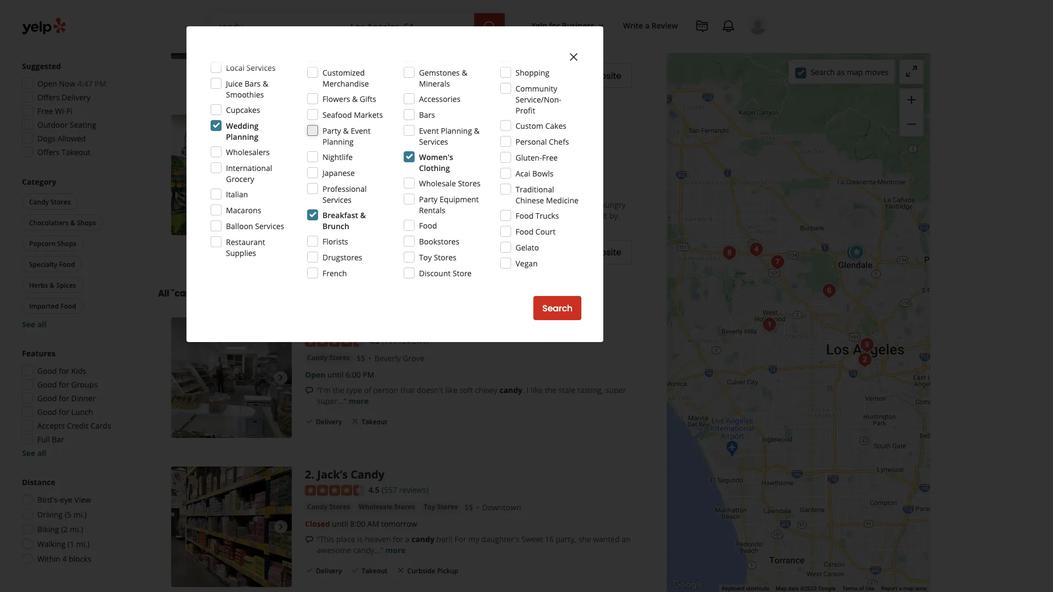 Task type: locate. For each thing, give the bounding box(es) containing it.
downtown
[[482, 502, 521, 512]]

more link down heaven
[[385, 545, 406, 556]]

2 vertical spatial reviews)
[[399, 485, 429, 495]]

planning up women's
[[441, 125, 472, 136]]

4.5 star rating image for (557
[[305, 485, 364, 496]]

open until 6:00 pm up type
[[305, 370, 374, 380]]

1 vertical spatial it
[[603, 210, 607, 221]]

bars
[[245, 78, 261, 89], [419, 109, 435, 120]]

16 close v2 image
[[351, 417, 359, 426], [396, 566, 405, 575]]

0 horizontal spatial wholesale stores
[[359, 502, 415, 511]]

like down flavor.
[[589, 34, 601, 44]]

more link for (191
[[348, 396, 369, 406]]

4 slideshow element from the top
[[171, 467, 292, 587]]

1 vertical spatial previous image
[[176, 371, 189, 384]]

wholesale inside the search dialog
[[419, 178, 456, 188]]

all
[[158, 287, 169, 299]]

food up gelato
[[516, 226, 533, 237]]

1 reviews) from the top
[[399, 133, 429, 143]]

spices
[[56, 281, 76, 290]]

shops right chocolatiers at the top of page
[[77, 218, 96, 227]]

person
[[373, 385, 398, 395]]

1 horizontal spatial free
[[542, 152, 558, 163]]

4
[[62, 554, 67, 564]]

features
[[22, 348, 56, 358]]

4 16 speech v2 image from the top
[[305, 535, 314, 544]]

like inside . i like the stale tasting, super super..."
[[531, 385, 543, 395]]

party inside "party equipment rentals"
[[419, 194, 438, 204]]

16 speech v2 image left "i'm
[[305, 386, 314, 395]]

3 pickup from the top
[[437, 566, 458, 575]]

0 vertical spatial map
[[847, 67, 863, 77]]

1 horizontal spatial i
[[554, 199, 556, 210]]

write a review
[[623, 20, 678, 30]]

open up "i'm
[[305, 370, 325, 380]]

2 open until 6:00 pm from the top
[[305, 370, 374, 380]]

visit.
[[365, 199, 381, 210]]

6:00 for (239 reviews)
[[345, 167, 361, 177]]

reviews) for (191 reviews)
[[399, 336, 429, 346]]

planning up nightlife
[[322, 136, 354, 147]]

curbside up accessories
[[407, 71, 435, 80]]

0 vertical spatial website
[[586, 70, 621, 82]]

services up "juice bars & smoothies"
[[246, 62, 276, 73]]

candy stores link up "i'm
[[305, 352, 352, 363]]

open for "fun
[[305, 167, 325, 177]]

16 speech v2 image for "flavor factory candy prides it self in giving candy the perfect extra blend of flavor. whether that means mixing candy with spices, chili and chamoy or what we like to call "our…"
[[305, 24, 314, 33]]

notifications image
[[722, 20, 735, 33]]

1 horizontal spatial it
[[603, 210, 607, 221]]

0 vertical spatial 16 close v2 image
[[351, 417, 359, 426]]

group containing $
[[22, 6, 136, 42]]

4.5 for (557 reviews)
[[369, 485, 379, 495]]

candy stores inside 'group'
[[29, 197, 71, 206]]

1 vertical spatial candy stores link
[[305, 352, 352, 363]]

2 4.5 star rating image from the top
[[305, 336, 364, 347]]

2 vertical spatial more link
[[385, 545, 406, 556]]

3 curbside pickup from the top
[[407, 566, 458, 575]]

previous image
[[176, 168, 189, 182], [176, 371, 189, 384]]

owned up prides on the top
[[399, 6, 424, 16]]

open
[[37, 78, 57, 89], [305, 167, 325, 177], [305, 370, 325, 380]]

until up "i'm
[[327, 370, 344, 380]]

supplies
[[226, 248, 256, 258]]

0 horizontal spatial event
[[351, 125, 371, 136]]

customized merchandise
[[322, 67, 369, 89]]

my inside the bar!! for my daughter's sweet 16 party, she wanted an awesome candy..."
[[468, 534, 479, 545]]

expand map image
[[905, 65, 918, 78]]

map right as
[[847, 67, 863, 77]]

1 16 speech v2 image from the top
[[305, 24, 314, 33]]

customized
[[322, 67, 365, 78]]

2 vertical spatial 4.5 link
[[369, 484, 379, 495]]

place inside "fun place to visit. you walk in and your just overwhelmed. luckily i didn't go in hungry lol. they have banana lady taffy and salt water taffy.... my favorite but i passed it by. we…"
[[335, 199, 354, 210]]

3 candy stores link from the top
[[305, 502, 352, 512]]

0 horizontal spatial $$
[[62, 27, 69, 36]]

1 vertical spatial pm
[[363, 167, 374, 177]]

16 close v2 image for curbside pickup
[[396, 566, 405, 575]]

0 horizontal spatial owned
[[346, 182, 371, 193]]

0 horizontal spatial party
[[322, 125, 341, 136]]

toy stores button
[[422, 502, 460, 512]]

0 vertical spatial toy
[[419, 252, 432, 262]]

good down 'good for kids'
[[37, 379, 57, 390]]

community service/non- profit
[[516, 83, 561, 115]]

4 good from the top
[[37, 407, 57, 417]]

0 horizontal spatial shops
[[57, 239, 76, 248]]

& inside breakfast & brunch
[[360, 210, 366, 220]]

write
[[623, 20, 643, 30]]

1 4.5 star rating image from the top
[[305, 133, 364, 144]]

open inside 'group'
[[37, 78, 57, 89]]

it left by.
[[603, 210, 607, 221]]

läderach chocolatiers suisse image
[[842, 242, 864, 264]]

community
[[516, 83, 557, 94]]

event up women's
[[419, 125, 439, 136]]

she
[[578, 534, 591, 545]]

1 horizontal spatial of
[[580, 23, 588, 33]]

1 offers from the top
[[37, 92, 60, 102]]

option group
[[19, 477, 136, 568]]

curbside for 16 checkmark v2 icon below lady
[[407, 247, 435, 256]]

good for good for dinner
[[37, 393, 57, 403]]

pm for fi
[[95, 78, 106, 89]]

outdoor
[[37, 119, 68, 130]]

see
[[22, 319, 35, 329], [22, 448, 35, 458]]

keyboard shortcuts button
[[722, 585, 769, 592]]

. right chewy on the left of the page
[[522, 385, 524, 395]]

16 minority owned v2 image
[[426, 183, 435, 192]]

pickup for 2nd view website link from the bottom of the page
[[437, 71, 458, 80]]

candy down self
[[418, 34, 440, 44]]

in inside '"flavor factory candy prides it self in giving candy the perfect extra blend of flavor. whether that means mixing candy with spices, chili and chamoy or what we like to call "our…"'
[[442, 23, 448, 33]]

open for free
[[37, 78, 57, 89]]

breakfast
[[322, 210, 358, 220]]

2 vertical spatial more
[[385, 545, 406, 556]]

candy stores button for first candy stores link from the bottom
[[305, 502, 352, 512]]

1 horizontal spatial operated
[[433, 6, 466, 16]]

6:00
[[345, 167, 361, 177], [345, 370, 361, 380]]

like
[[589, 34, 601, 44], [445, 385, 457, 395], [531, 385, 543, 395]]

more down type
[[348, 396, 369, 406]]

1 see all from the top
[[22, 319, 47, 329]]

16 checkmark v2 image
[[396, 71, 405, 80], [305, 247, 314, 256], [351, 247, 359, 256], [305, 566, 314, 575], [351, 566, 359, 575]]

0 vertical spatial shops
[[77, 218, 96, 227]]

1 pickup from the top
[[437, 71, 458, 80]]

3 4.5 from the top
[[369, 485, 379, 495]]

0 vertical spatial to
[[603, 34, 610, 44]]

1 website from the top
[[586, 70, 621, 82]]

see down imported
[[22, 319, 35, 329]]

slideshow element for "i'm the type of person that doesn't like soft chewy
[[171, 317, 292, 438]]

$$ right the toy stores "link"
[[464, 502, 473, 512]]

bars up smoothies
[[245, 78, 261, 89]]

shops down chocolatiers & shops button
[[57, 239, 76, 248]]

4.5 star rating image for (239
[[305, 133, 364, 144]]

herbs
[[29, 281, 48, 290]]

1 vertical spatial 4.5 link
[[369, 334, 379, 346]]

1 vertical spatial bars
[[419, 109, 435, 120]]

to up have
[[356, 199, 363, 210]]

open until 6:00 pm for (239 reviews)
[[305, 167, 374, 177]]

i right but
[[571, 210, 573, 221]]

2 slideshow element from the top
[[171, 115, 292, 235]]

curbside for 16 checkmark v2 image on the left of minerals
[[407, 71, 435, 80]]

all for category
[[37, 319, 47, 329]]

food for food court
[[516, 226, 533, 237]]

1 curbside from the top
[[407, 71, 435, 80]]

option group containing distance
[[19, 477, 136, 568]]

1 see all button from the top
[[22, 319, 47, 329]]

and for taffy
[[436, 210, 449, 221]]

1 horizontal spatial event
[[419, 125, 439, 136]]

candy stores up japanese
[[307, 150, 350, 159]]

0 vertical spatial search
[[811, 67, 835, 77]]

map for moves
[[847, 67, 863, 77]]

16 speech v2 image
[[305, 24, 314, 33], [305, 200, 314, 209], [305, 386, 314, 395], [305, 535, 314, 544]]

16 boutique v2 image
[[305, 7, 314, 16]]

1 curbside pickup from the top
[[407, 71, 458, 80]]

(191 reviews) link
[[382, 334, 429, 346]]

map for error
[[903, 586, 914, 592]]

search as map moves
[[811, 67, 888, 77]]

1 view website from the top
[[564, 70, 621, 82]]

candy stores button for 2nd candy stores link from the bottom of the page
[[305, 352, 352, 363]]

candy stores for 3rd candy stores link from the bottom
[[307, 150, 350, 159]]

takeout down candy..."
[[362, 566, 388, 575]]

"flavor factory candy prides it self in giving candy the perfect extra blend of flavor. whether that means mixing candy with spices, chili and chamoy or what we like to call "our…"
[[317, 23, 624, 55]]

pm right 4:47
[[95, 78, 106, 89]]

delivery for 16 checkmark v2 icon on the left of 'customized'
[[316, 71, 342, 80]]

event down markets at top
[[351, 125, 371, 136]]

1 open until 6:00 pm from the top
[[305, 167, 374, 177]]

4.5 star rating image down california
[[305, 336, 364, 347]]

2 good from the top
[[37, 379, 57, 390]]

3 4.5 star rating image from the top
[[305, 485, 364, 496]]

0 vertical spatial party
[[322, 125, 341, 136]]

info icon image
[[469, 6, 478, 15], [469, 6, 478, 15], [540, 183, 549, 191], [540, 183, 549, 191]]

services
[[246, 62, 276, 73], [419, 136, 448, 147], [322, 194, 352, 205], [255, 221, 284, 231]]

pickup for 2nd view website link from the top
[[437, 247, 458, 256]]

16 close v2 image for takeout
[[351, 417, 359, 426]]

fugetsu do image
[[856, 334, 878, 356]]

0 vertical spatial previous image
[[176, 168, 189, 182]]

for
[[549, 20, 560, 30], [59, 366, 69, 376], [59, 379, 69, 390], [59, 393, 69, 403], [59, 407, 69, 417], [393, 534, 403, 545]]

2 event from the left
[[419, 125, 439, 136]]

1 vertical spatial pickup
[[437, 247, 458, 256]]

for for groups
[[59, 379, 69, 390]]

good for dinner
[[37, 393, 96, 403]]

toy stores down bookstores
[[419, 252, 456, 262]]

cocoa & candy image
[[745, 239, 767, 261]]

chefs
[[549, 136, 569, 147]]

good down features
[[37, 366, 57, 376]]

shopping
[[516, 67, 549, 78]]

owned for women-
[[346, 182, 371, 193]]

1 vertical spatial place
[[336, 534, 355, 545]]

until for (557 reviews)
[[332, 519, 348, 529]]

2 16 speech v2 image from the top
[[305, 200, 314, 209]]

toothsome chocolate emporium and savory feast kitchen image
[[767, 251, 789, 273]]

2 vertical spatial open
[[305, 370, 325, 380]]

more link down have
[[339, 221, 359, 232]]

0 vertical spatial offers
[[37, 92, 60, 102]]

3 curbside from the top
[[407, 566, 435, 575]]

view for 2nd view website link from the top
[[564, 246, 584, 258]]

wholesale stores down (557
[[359, 502, 415, 511]]

more down heaven
[[385, 545, 406, 556]]

for up good for groups on the bottom left of the page
[[59, 366, 69, 376]]

0 vertical spatial and
[[501, 34, 515, 44]]

1 horizontal spatial $$
[[357, 353, 365, 363]]

0 horizontal spatial 16 close v2 image
[[351, 417, 359, 426]]

2 offers from the top
[[37, 147, 60, 157]]

1 vertical spatial view website
[[564, 246, 621, 258]]

distance
[[22, 477, 55, 487]]

candy up "i'm
[[307, 353, 328, 362]]

0 horizontal spatial free
[[37, 106, 53, 116]]

bars inside "juice bars & smoothies"
[[245, 78, 261, 89]]

operated for minority-owned & operated
[[504, 182, 536, 193]]

services for balloon services
[[255, 221, 284, 231]]

1 vertical spatial 16 close v2 image
[[396, 566, 405, 575]]

walking
[[37, 539, 66, 549]]

1 vertical spatial a
[[405, 534, 410, 545]]

16 checkmark v2 image
[[305, 71, 314, 80], [351, 71, 359, 80], [396, 247, 405, 256], [305, 417, 314, 426]]

stores
[[329, 150, 350, 159], [458, 178, 481, 188], [51, 197, 71, 206], [434, 252, 456, 262], [329, 353, 350, 362], [329, 502, 350, 511], [394, 502, 415, 511], [437, 502, 458, 511]]

1 horizontal spatial that
[[400, 385, 415, 395]]

planning down wedding
[[226, 131, 258, 142]]

wholesale stores inside the search dialog
[[419, 178, 481, 188]]

food inside button
[[61, 301, 76, 310]]

0 vertical spatial 4.5 link
[[369, 132, 379, 143]]

giving
[[450, 23, 471, 33]]

2 vertical spatial 4.5 star rating image
[[305, 485, 364, 496]]

1 horizontal spatial .
[[522, 385, 524, 395]]

4.5 star rating image down jack's
[[305, 485, 364, 496]]

candy stores up closed
[[307, 502, 350, 511]]

4.5 for (191 reviews)
[[369, 336, 379, 346]]

that
[[350, 34, 364, 44], [400, 385, 415, 395]]

operated for women-owned & operated
[[380, 182, 413, 193]]

toy stores inside 'button'
[[424, 502, 458, 511]]

place
[[335, 199, 354, 210], [336, 534, 355, 545]]

slideshow element for "this place is heaven for a
[[171, 467, 292, 587]]

see all for category
[[22, 319, 47, 329]]

1 vertical spatial map
[[903, 586, 914, 592]]

full bar
[[37, 434, 64, 445]]

pickup down bar!!
[[437, 566, 458, 575]]

0 vertical spatial of
[[580, 23, 588, 33]]

2 see all from the top
[[22, 448, 47, 458]]

0 horizontal spatial operated
[[380, 182, 413, 193]]

4.5 link left the (239
[[369, 132, 379, 143]]

it inside '"flavor factory candy prides it self in giving candy the perfect extra blend of flavor. whether that means mixing candy with spices, chili and chamoy or what we like to call "our…"'
[[421, 23, 425, 33]]

profit
[[516, 105, 535, 115]]

balloon services
[[226, 221, 284, 231]]

see for features
[[22, 448, 35, 458]]

2 candy stores link from the top
[[305, 352, 352, 363]]

medicine
[[546, 195, 579, 205]]

1 vertical spatial $$
[[357, 353, 365, 363]]

owned up visit.
[[346, 182, 371, 193]]

stale
[[559, 385, 575, 395]]

planning for event
[[441, 125, 472, 136]]

whether
[[317, 34, 348, 44]]

in left los
[[240, 287, 248, 299]]

0 vertical spatial see all button
[[22, 319, 47, 329]]

services down the professional
[[322, 194, 352, 205]]

free up bowls
[[542, 152, 558, 163]]

the inside . i like the stale tasting, super super..."
[[545, 385, 557, 395]]

chili
[[485, 34, 499, 44]]

report
[[881, 586, 897, 592]]

$$ inside button
[[62, 27, 69, 36]]

0 vertical spatial see all
[[22, 319, 47, 329]]

candy stores
[[307, 150, 350, 159], [29, 197, 71, 206], [307, 353, 350, 362], [307, 502, 350, 511]]

professional
[[322, 183, 367, 194]]

reviews) for (557 reviews)
[[399, 485, 429, 495]]

for for lunch
[[59, 407, 69, 417]]

0 vertical spatial free
[[37, 106, 53, 116]]

1 all from the top
[[37, 319, 47, 329]]

website for 2nd view website link from the bottom of the page
[[586, 70, 621, 82]]

previous image
[[176, 520, 189, 534]]

party up rentals
[[419, 194, 438, 204]]

candy stores button for 3rd candy stores link from the bottom
[[305, 150, 352, 161]]

2 view website from the top
[[564, 246, 621, 258]]

0 horizontal spatial map
[[847, 67, 863, 77]]

delivery down the "florists" on the top
[[316, 247, 342, 256]]

2 see from the top
[[22, 448, 35, 458]]

food down spices
[[61, 301, 76, 310]]

16 women owned v2 image
[[305, 183, 314, 192]]

3 slideshow element from the top
[[171, 317, 292, 438]]

2 4.5 from the top
[[369, 336, 379, 346]]

trucks
[[535, 210, 559, 221]]

more for (557 reviews)
[[385, 545, 406, 556]]

1 vertical spatial offers
[[37, 147, 60, 157]]

close image
[[567, 50, 580, 64]]

0 vertical spatial all
[[37, 319, 47, 329]]

a down tomorrow
[[405, 534, 410, 545]]

my inside "fun place to visit. you walk in and your just overwhelmed. luckily i didn't go in hungry lol. they have banana lady taffy and salt water taffy.... my favorite but i passed it by. we…"
[[515, 210, 526, 221]]

4.5 star rating image
[[305, 133, 364, 144], [305, 336, 364, 347], [305, 485, 364, 496]]

see all button down imported
[[22, 319, 47, 329]]

previous image for (239 reviews)
[[176, 168, 189, 182]]

1 slideshow element from the top
[[171, 0, 292, 59]]

a right write
[[645, 20, 650, 30]]

1 horizontal spatial wholesale
[[419, 178, 456, 188]]

water
[[466, 210, 486, 221]]

delivery down the super..."
[[316, 417, 342, 426]]

moves
[[865, 67, 888, 77]]

1 good from the top
[[37, 366, 57, 376]]

for up "good for lunch"
[[59, 393, 69, 403]]

next image
[[274, 520, 287, 534]]

2 vertical spatial a
[[899, 586, 902, 592]]

party inside party & event planning
[[322, 125, 341, 136]]

0 vertical spatial 6:00
[[345, 167, 361, 177]]

jack's
[[317, 467, 348, 482]]

group containing suggested
[[19, 60, 136, 161]]

services up "restaurant"
[[255, 221, 284, 231]]

tuesday's sweet shoppe image
[[718, 242, 740, 264]]

candy inside 'group'
[[29, 197, 49, 206]]

4.5 link
[[369, 132, 379, 143], [369, 334, 379, 346], [369, 484, 379, 495]]

2 see all button from the top
[[22, 448, 47, 458]]

2 vertical spatial pickup
[[437, 566, 458, 575]]

3 good from the top
[[37, 393, 57, 403]]

party equipment rentals
[[419, 194, 479, 215]]

2 vertical spatial candy stores link
[[305, 502, 352, 512]]

3 4.5 link from the top
[[369, 484, 379, 495]]

the right the search image
[[496, 23, 508, 33]]

mi.) for biking (2 mi.)
[[70, 524, 83, 534]]

1 vertical spatial curbside pickup
[[407, 247, 458, 256]]

2 curbside from the top
[[407, 247, 435, 256]]

3 16 speech v2 image from the top
[[305, 386, 314, 395]]

the left stale
[[545, 385, 557, 395]]

2 all from the top
[[37, 448, 47, 458]]

good for kids
[[37, 366, 86, 376]]

it left self
[[421, 23, 425, 33]]

wholesale up am
[[359, 502, 393, 511]]

2 horizontal spatial a
[[899, 586, 902, 592]]

for down 'good for kids'
[[59, 379, 69, 390]]

1 6:00 from the top
[[345, 167, 361, 177]]

1 vertical spatial open until 6:00 pm
[[305, 370, 374, 380]]

it
[[421, 23, 425, 33], [603, 210, 607, 221]]

website
[[586, 70, 621, 82], [586, 246, 621, 258]]

1 vertical spatial that
[[400, 385, 415, 395]]

1 horizontal spatial party
[[419, 194, 438, 204]]

services inside professional services
[[322, 194, 352, 205]]

candy warehouse image
[[171, 115, 292, 235]]

0 vertical spatial $$
[[62, 27, 69, 36]]

0 vertical spatial open until 6:00 pm
[[305, 167, 374, 177]]

2 horizontal spatial the
[[545, 385, 557, 395]]

that down factory
[[350, 34, 364, 44]]

like left soft at the left
[[445, 385, 457, 395]]

chinese
[[516, 195, 544, 205]]

group containing category
[[20, 176, 136, 330]]

food for food
[[419, 220, 437, 231]]

to left call
[[603, 34, 610, 44]]

walking (1 mi.)
[[37, 539, 90, 549]]

2 curbside pickup from the top
[[407, 247, 458, 256]]

$$ for closed
[[464, 502, 473, 512]]

16 checkmark v2 image up the 2
[[305, 417, 314, 426]]

candy stores up "i'm
[[307, 353, 350, 362]]

2 website from the top
[[586, 246, 621, 258]]

1 candy stores link from the top
[[305, 150, 352, 161]]

toy stores inside the search dialog
[[419, 252, 456, 262]]

now
[[59, 78, 75, 89]]

1 vertical spatial 4.5
[[369, 336, 379, 346]]

0 vertical spatial a
[[645, 20, 650, 30]]

8:00
[[350, 519, 365, 529]]

good for good for groups
[[37, 379, 57, 390]]

free up outdoor
[[37, 106, 53, 116]]

a right 'report'
[[899, 586, 902, 592]]

0 vertical spatial that
[[350, 34, 364, 44]]

until left 8:00
[[332, 519, 348, 529]]

of right type
[[364, 385, 371, 395]]

yelp for business button
[[527, 15, 610, 35]]

map data ©2023 google
[[776, 586, 836, 592]]

operated up "you" in the left top of the page
[[380, 182, 413, 193]]

super
[[605, 385, 626, 395]]

discount
[[419, 268, 451, 278]]

None search field
[[210, 13, 507, 39]]

report a map error
[[881, 586, 927, 592]]

1 vertical spatial of
[[364, 385, 371, 395]]

curbside down bookstores
[[407, 247, 435, 256]]

0 vertical spatial candy stores link
[[305, 150, 352, 161]]

user actions element
[[522, 14, 783, 81]]

extra
[[538, 23, 556, 33]]

1 horizontal spatial the
[[496, 23, 508, 33]]

good for good for lunch
[[37, 407, 57, 417]]

operated up giving at the top left of the page
[[433, 6, 466, 16]]

rentals
[[419, 205, 445, 215]]

1 vertical spatial my
[[468, 534, 479, 545]]

see all down imported
[[22, 319, 47, 329]]

2 reviews) from the top
[[399, 336, 429, 346]]

curbside pickup down bar!!
[[407, 566, 458, 575]]

1 vertical spatial view website link
[[553, 240, 632, 264]]

of up we
[[580, 23, 588, 33]]

more for (191 reviews)
[[348, 396, 369, 406]]

planning inside wedding planning
[[226, 131, 258, 142]]

toy stores
[[419, 252, 456, 262], [424, 502, 458, 511]]

food for food trucks
[[516, 210, 533, 221]]

wholesale inside button
[[359, 502, 393, 511]]

0 vertical spatial mi.)
[[73, 509, 87, 520]]

projects image
[[695, 20, 709, 33]]

google image
[[670, 578, 706, 592]]

2 vertical spatial curbside pickup
[[407, 566, 458, 575]]

owned for locally
[[399, 6, 424, 16]]

an
[[622, 534, 631, 545]]

and inside '"flavor factory candy prides it self in giving candy the perfect extra blend of flavor. whether that means mixing candy with spices, chili and chamoy or what we like to call "our…"'
[[501, 34, 515, 44]]

1 vertical spatial more link
[[348, 396, 369, 406]]

wholesale stores up equipment
[[419, 178, 481, 188]]

reviews) up the grove
[[399, 336, 429, 346]]

view website down passed
[[564, 246, 621, 258]]

for up or
[[549, 20, 560, 30]]

i left didn't
[[554, 199, 556, 210]]

1 4.5 from the top
[[369, 133, 379, 143]]

that inside '"flavor factory candy prides it self in giving candy the perfect extra blend of flavor. whether that means mixing candy with spices, chili and chamoy or what we like to call "our…"'
[[350, 34, 364, 44]]

previous image for (191 reviews)
[[176, 371, 189, 384]]

candy stores link
[[305, 150, 352, 161], [305, 352, 352, 363], [305, 502, 352, 512]]

3 reviews) from the top
[[399, 485, 429, 495]]

1 horizontal spatial wholesale stores
[[419, 178, 481, 188]]

&
[[426, 6, 431, 16], [462, 67, 467, 78], [263, 78, 268, 89], [352, 94, 358, 104], [343, 125, 349, 136], [474, 125, 480, 136], [373, 182, 378, 193], [496, 182, 502, 193], [360, 210, 366, 220], [70, 218, 75, 227], [50, 281, 55, 290]]

1 vertical spatial toy
[[424, 502, 435, 511]]

herbs & spices
[[29, 281, 76, 290]]

all
[[37, 319, 47, 329], [37, 448, 47, 458]]

6:00 for (191 reviews)
[[345, 370, 361, 380]]

more link for (557
[[385, 545, 406, 556]]

1 previous image from the top
[[176, 168, 189, 182]]

food trucks
[[516, 210, 559, 221]]

pm
[[95, 78, 106, 89], [363, 167, 374, 177], [363, 370, 374, 380]]

2 previous image from the top
[[176, 371, 189, 384]]

$$ for open
[[357, 353, 365, 363]]

0 vertical spatial pickup
[[437, 71, 458, 80]]

2 6:00 from the top
[[345, 370, 361, 380]]

16 locally owned v2 image
[[362, 7, 371, 16]]

1 event from the left
[[351, 125, 371, 136]]

1 vertical spatial view
[[564, 246, 584, 258]]

planning inside event planning & services
[[441, 125, 472, 136]]

curbside for curbside pickup's 16 close v2 icon
[[407, 566, 435, 575]]

0 vertical spatial until
[[327, 167, 344, 177]]

mi.) right the "(5"
[[73, 509, 87, 520]]

more link
[[339, 221, 359, 232], [348, 396, 369, 406], [385, 545, 406, 556]]

group
[[22, 6, 136, 42], [19, 60, 136, 161], [899, 88, 924, 137], [20, 176, 136, 330], [19, 348, 136, 458]]

smoothies
[[226, 89, 264, 100]]

0 vertical spatial view
[[564, 70, 584, 82]]

view
[[564, 70, 584, 82], [564, 246, 584, 258], [74, 494, 91, 505]]

2 pickup from the top
[[437, 247, 458, 256]]

(557 reviews)
[[382, 485, 429, 495]]

mi.) for walking (1 mi.)
[[76, 539, 90, 549]]

chocolatiers
[[29, 218, 69, 227]]

see all button down full
[[22, 448, 47, 458]]

2 4.5 link from the top
[[369, 334, 379, 346]]

1 see from the top
[[22, 319, 35, 329]]

chamoy
[[517, 34, 545, 44]]

1 horizontal spatial a
[[645, 20, 650, 30]]

view down but
[[564, 246, 584, 258]]

flavor factory candy image
[[846, 242, 868, 264], [846, 242, 868, 264]]

event inside event planning & services
[[419, 125, 439, 136]]

1 vertical spatial wholesale
[[359, 502, 393, 511]]

1 4.5 link from the top
[[369, 132, 379, 143]]

reviews) right the (239
[[399, 133, 429, 143]]

open until 6:00 pm down nightlife
[[305, 167, 374, 177]]

court
[[535, 226, 556, 237]]

a for report
[[899, 586, 902, 592]]

toy stores up bar!!
[[424, 502, 458, 511]]

services up women's
[[419, 136, 448, 147]]

slideshow element
[[171, 0, 292, 59], [171, 115, 292, 235], [171, 317, 292, 438], [171, 467, 292, 587]]

event
[[351, 125, 371, 136], [419, 125, 439, 136]]

2 vertical spatial $$
[[464, 502, 473, 512]]

view right eye
[[74, 494, 91, 505]]

report a map error link
[[881, 586, 927, 592]]

1 vertical spatial i
[[571, 210, 573, 221]]

delivery up flowers on the left of page
[[316, 71, 342, 80]]

search inside button
[[542, 302, 573, 315]]

offers for offers delivery
[[37, 92, 60, 102]]

next image
[[274, 371, 287, 384]]

$$ right $
[[62, 27, 69, 36]]

for inside button
[[549, 20, 560, 30]]

curbside pickup for 16 checkmark v2 image on the left of minerals
[[407, 71, 458, 80]]

they
[[330, 210, 347, 221]]

stores inside button
[[394, 502, 415, 511]]

1 vertical spatial search
[[542, 302, 573, 315]]

free inside 'group'
[[37, 106, 53, 116]]

1 vertical spatial 6:00
[[345, 370, 361, 380]]



Task type: describe. For each thing, give the bounding box(es) containing it.
16 checkmark v2 image down candy..."
[[351, 566, 359, 575]]

wanted
[[593, 534, 620, 545]]

open until 6:00 pm for (191 reviews)
[[305, 370, 374, 380]]

eye
[[60, 494, 72, 505]]

party,
[[556, 534, 576, 545]]

"this place is heaven for a candy
[[317, 534, 434, 545]]

search for search
[[542, 302, 573, 315]]

data
[[788, 586, 799, 592]]

results
[[208, 287, 238, 299]]

1 horizontal spatial shops
[[77, 218, 96, 227]]

overwhelmed.
[[475, 199, 526, 210]]

juice bars & smoothies
[[226, 78, 268, 100]]

1 view website link from the top
[[553, 64, 632, 88]]

clothing
[[419, 163, 450, 173]]

4.5 link for (557 reviews)
[[369, 484, 379, 495]]

2 vertical spatial of
[[859, 586, 864, 592]]

see all for features
[[22, 448, 47, 458]]

see for category
[[22, 319, 35, 329]]

in up the taffy
[[417, 199, 424, 210]]

16 speech v2 image for "this place is heaven for a
[[305, 535, 314, 544]]

wholesale stores link
[[357, 502, 417, 512]]

specialty
[[29, 260, 57, 269]]

candy stores button up chocolatiers at the top of page
[[22, 194, 78, 210]]

taffy....
[[488, 210, 513, 221]]

local services
[[226, 62, 276, 73]]

suggested
[[22, 61, 61, 71]]

operated for locally owned & operated
[[433, 6, 466, 16]]

candy up closed
[[307, 502, 328, 511]]

delivery for 16 checkmark v2 icon above the 2
[[316, 417, 342, 426]]

slideshow element for "flavor factory candy prides it self in giving candy the perfect extra blend of flavor. whether that means mixing candy with spices, chili and chamoy or what we like to call "our…"
[[171, 0, 292, 59]]

1 vertical spatial and
[[426, 199, 440, 210]]

herbs & spices button
[[22, 277, 83, 293]]

group containing features
[[19, 348, 136, 458]]

0 horizontal spatial the
[[333, 385, 344, 395]]

dogs allowed
[[37, 133, 86, 143]]

and for chili
[[501, 34, 515, 44]]

pm for to
[[363, 167, 374, 177]]

minority-owned & operated
[[437, 182, 536, 193]]

yelp for business
[[531, 20, 594, 30]]

search for search as map moves
[[811, 67, 835, 77]]

until for (239 reviews)
[[327, 167, 344, 177]]

1 horizontal spatial bars
[[419, 109, 435, 120]]

takeout down person
[[362, 417, 388, 426]]

popcorn shops button
[[22, 235, 83, 252]]

16 checkmark v2 image left minerals
[[396, 71, 405, 80]]

dinner
[[71, 393, 96, 403]]

tasting,
[[577, 385, 603, 395]]

see all button for category
[[22, 319, 47, 329]]

juice
[[226, 78, 243, 89]]

terms of use
[[842, 586, 875, 592]]

terms
[[842, 586, 858, 592]]

for for dinner
[[59, 393, 69, 403]]

event planning & services
[[419, 125, 480, 147]]

services for local services
[[246, 62, 276, 73]]

candy up (557
[[351, 467, 385, 482]]

2 horizontal spatial i
[[571, 210, 573, 221]]

california
[[306, 287, 350, 299]]

16 checkmark v2 image left 'customized'
[[305, 71, 314, 80]]

for down tomorrow
[[393, 534, 403, 545]]

delivery for 16 checkmark v2 image under closed
[[316, 566, 342, 575]]

(557 reviews) link
[[382, 484, 429, 495]]

curbside pickup for 16 checkmark v2 icon below lady
[[407, 247, 458, 256]]

map region
[[538, 0, 959, 592]]

custom cakes
[[516, 120, 566, 131]]

& inside party & event planning
[[343, 125, 349, 136]]

biking
[[37, 524, 59, 534]]

website for 2nd view website link from the top
[[586, 246, 621, 258]]

4.5 link for (239 reviews)
[[369, 132, 379, 143]]

16
[[545, 534, 554, 545]]

& inside event planning & services
[[474, 125, 480, 136]]

candy right chewy on the left of the page
[[500, 385, 522, 395]]

fi
[[67, 106, 72, 116]]

good for groups
[[37, 379, 98, 390]]

wholesalers
[[226, 147, 270, 157]]

takeout down banana
[[362, 247, 388, 256]]

candy left bar!!
[[412, 534, 434, 545]]

owned for minority-
[[470, 182, 494, 193]]

accepts
[[37, 420, 65, 431]]

planning for wedding
[[226, 131, 258, 142]]

place for "this
[[336, 534, 355, 545]]

stores up the discount store
[[434, 252, 456, 262]]

offers for offers takeout
[[37, 147, 60, 157]]

brunch
[[322, 221, 349, 231]]

spices,
[[459, 34, 483, 44]]

women-owned & operated
[[316, 182, 413, 193]]

0 vertical spatial more link
[[339, 221, 359, 232]]

in right go
[[592, 199, 598, 210]]

wi-
[[55, 106, 67, 116]]

. inside . i like the stale tasting, super super..."
[[522, 385, 524, 395]]

curbside pickup for curbside pickup's 16 close v2 icon
[[407, 566, 458, 575]]

candy stores for first candy stores link from the bottom
[[307, 502, 350, 511]]

good for good for kids
[[37, 366, 57, 376]]

popcorn
[[29, 239, 56, 248]]

"flavor
[[317, 23, 341, 33]]

it inside "fun place to visit. you walk in and your just overwhelmed. luckily i didn't go in hungry lol. they have banana lady taffy and salt water taffy.... my favorite but i passed it by. we…"
[[603, 210, 607, 221]]

2
[[305, 467, 311, 482]]

2 vertical spatial view
[[74, 494, 91, 505]]

candy..."
[[353, 545, 383, 556]]

"fun
[[317, 199, 333, 210]]

merchandise
[[322, 78, 369, 89]]

soft
[[459, 385, 473, 395]]

breakfast & brunch
[[322, 210, 366, 231]]

"this
[[317, 534, 334, 545]]

for for kids
[[59, 366, 69, 376]]

party for party & event planning
[[322, 125, 341, 136]]

go
[[581, 199, 590, 210]]

you
[[383, 199, 397, 210]]

mi.) for driving (5 mi.)
[[73, 509, 87, 520]]

4.5 for (239 reviews)
[[369, 133, 379, 143]]

2 view website link from the top
[[553, 240, 632, 264]]

16 checkmark v2 image left drugstores
[[305, 247, 314, 256]]

biking (2 mi.)
[[37, 524, 83, 534]]

jack's candy image
[[171, 467, 292, 587]]

candy inside '"flavor factory candy prides it self in giving candy the perfect extra blend of flavor. whether that means mixing candy with spices, chili and chamoy or what we like to call "our…"'
[[372, 23, 394, 33]]

16 speech v2 image for "i'm the type of person that doesn't like soft chewy
[[305, 386, 314, 395]]

a for write
[[645, 20, 650, 30]]

cards
[[90, 420, 111, 431]]

view website for 2nd view website link from the bottom of the page
[[564, 70, 621, 82]]

16 checkmark v2 image down breakfast & brunch
[[351, 247, 359, 256]]

16 checkmark v2 image up flowers & gifts
[[351, 71, 359, 80]]

takeout up gifts at the top of the page
[[362, 71, 388, 80]]

& inside "juice bars & smoothies"
[[263, 78, 268, 89]]

closed
[[305, 519, 330, 529]]

all for features
[[37, 448, 47, 458]]

toy inside 'button'
[[424, 502, 435, 511]]

with
[[442, 34, 457, 44]]

yelp
[[531, 20, 547, 30]]

& inside gemstones & minerals
[[462, 67, 467, 78]]

free inside the search dialog
[[542, 152, 558, 163]]

custom
[[516, 120, 543, 131]]

gluten-
[[516, 152, 542, 163]]

candy stores for 2nd candy stores link from the bottom of the page
[[307, 353, 350, 362]]

$$ button
[[51, 23, 79, 40]]

gluten-free
[[516, 152, 558, 163]]

driving
[[37, 509, 63, 520]]

to inside '"flavor factory candy prides it self in giving candy the perfect extra blend of flavor. whether that means mixing candy with spices, chili and chamoy or what we like to call "our…"'
[[603, 34, 610, 44]]

services for professional services
[[322, 194, 352, 205]]

imported food
[[29, 301, 76, 310]]

(5
[[65, 509, 71, 520]]

2 vertical spatial pm
[[363, 370, 374, 380]]

jack's candy image
[[854, 349, 876, 371]]

16 checkmark v2 image down lady
[[396, 247, 405, 256]]

but
[[557, 210, 569, 221]]

(239
[[382, 133, 397, 143]]

place for "fun
[[335, 199, 354, 210]]

view for 2nd view website link from the bottom of the page
[[564, 70, 584, 82]]

4.5 star rating image for (191
[[305, 336, 364, 347]]

gifts
[[360, 94, 376, 104]]

seafood markets
[[322, 109, 383, 120]]

angeles,
[[266, 287, 304, 299]]

boutique
[[316, 6, 349, 16]]

imported food button
[[22, 298, 83, 314]]

0 horizontal spatial like
[[445, 385, 457, 395]]

0 vertical spatial i
[[554, 199, 556, 210]]

wholesale stores inside button
[[359, 502, 415, 511]]

tuesday's sweet shoppe image
[[818, 280, 840, 302]]

warehouse
[[342, 115, 404, 130]]

0 horizontal spatial a
[[405, 534, 410, 545]]

is
[[357, 534, 363, 545]]

have
[[349, 210, 366, 221]]

16 speech v2 image for "fun place to visit. you walk in and your just overwhelmed. luckily i didn't go in hungry lol. they have banana lady taffy and salt water taffy.... my favorite but i passed it by. we…"
[[305, 200, 314, 209]]

candy up japanese
[[307, 150, 328, 159]]

"fun place to visit. you walk in and your just overwhelmed. luckily i didn't go in hungry lol. they have banana lady taffy and salt water taffy.... my favorite but i passed it by. we…"
[[317, 199, 626, 232]]

candy down flowers on the left of page
[[305, 115, 339, 130]]

cupcakes
[[226, 104, 260, 115]]

tomorrow
[[381, 519, 417, 529]]

zoom in image
[[905, 93, 918, 106]]

i inside . i like the stale tasting, super super..."
[[526, 385, 529, 395]]

sockerbit image
[[171, 317, 292, 438]]

takeout down allowed
[[62, 147, 91, 157]]

sockerbit image
[[758, 314, 780, 336]]

food inside button
[[59, 260, 75, 269]]

search image
[[483, 20, 496, 34]]

delivery inside 'group'
[[62, 92, 91, 102]]

16 chevron down v2 image
[[597, 21, 605, 30]]

french
[[322, 268, 347, 278]]

candy warehouse link
[[305, 115, 404, 130]]

accepts credit cards
[[37, 420, 111, 431]]

services inside event planning & services
[[419, 136, 448, 147]]

didn't
[[558, 199, 579, 210]]

zoom out image
[[905, 118, 918, 131]]

see all button for features
[[22, 448, 47, 458]]

of inside '"flavor factory candy prides it self in giving candy the perfect extra blend of flavor. whether that means mixing candy with spices, chili and chamoy or what we like to call "our…"'
[[580, 23, 588, 33]]

reviews) for (239 reviews)
[[399, 133, 429, 143]]

category
[[22, 176, 56, 187]]

delivery for 16 checkmark v2 image on the left of drugstores
[[316, 247, 342, 256]]

4.5 link for (191 reviews)
[[369, 334, 379, 346]]

stores inside 'group'
[[51, 197, 71, 206]]

16 checkmark v2 image down closed
[[305, 566, 314, 575]]

until for (191 reviews)
[[327, 370, 344, 380]]

stores up closed until 8:00 am tomorrow at the bottom left
[[329, 502, 350, 511]]

bowls
[[532, 168, 553, 179]]

by.
[[609, 210, 620, 221]]

gemstones & minerals
[[419, 67, 467, 89]]

within
[[37, 554, 60, 564]]

search dialog
[[0, 0, 1053, 592]]

toy inside the search dialog
[[419, 252, 432, 262]]

allowed
[[57, 133, 86, 143]]

stores inside 'button'
[[437, 502, 458, 511]]

stores up type
[[329, 353, 350, 362]]

the inside '"flavor factory candy prides it self in giving candy the perfect extra blend of flavor. whether that means mixing candy with spices, chili and chamoy or what we like to call "our…"'
[[496, 23, 508, 33]]

to inside "fun place to visit. you walk in and your just overwhelmed. luckily i didn't go in hungry lol. they have banana lady taffy and salt water taffy.... my favorite but i passed it by. we…"
[[356, 199, 363, 210]]

blend
[[558, 23, 578, 33]]

grocery
[[226, 174, 254, 184]]

event inside party & event planning
[[351, 125, 371, 136]]

1 vertical spatial .
[[311, 467, 314, 482]]

2 . jack's candy
[[305, 467, 385, 482]]

wedding planning
[[226, 120, 259, 142]]

like inside '"flavor factory candy prides it self in giving candy the perfect extra blend of flavor. whether that means mixing candy with spices, chili and chamoy or what we like to call "our…"'
[[589, 34, 601, 44]]

taffy
[[418, 210, 434, 221]]

0 horizontal spatial of
[[364, 385, 371, 395]]

view website for 2nd view website link from the top
[[564, 246, 621, 258]]

stores up equipment
[[458, 178, 481, 188]]

1 vertical spatial shops
[[57, 239, 76, 248]]

candy up chili
[[473, 23, 494, 33]]

$
[[36, 27, 40, 36]]

groups
[[71, 379, 98, 390]]

stores up japanese
[[329, 150, 350, 159]]

planning inside party & event planning
[[322, 136, 354, 147]]

0 vertical spatial more
[[339, 221, 359, 232]]



Task type: vqa. For each thing, say whether or not it's contained in the screenshot.
field
no



